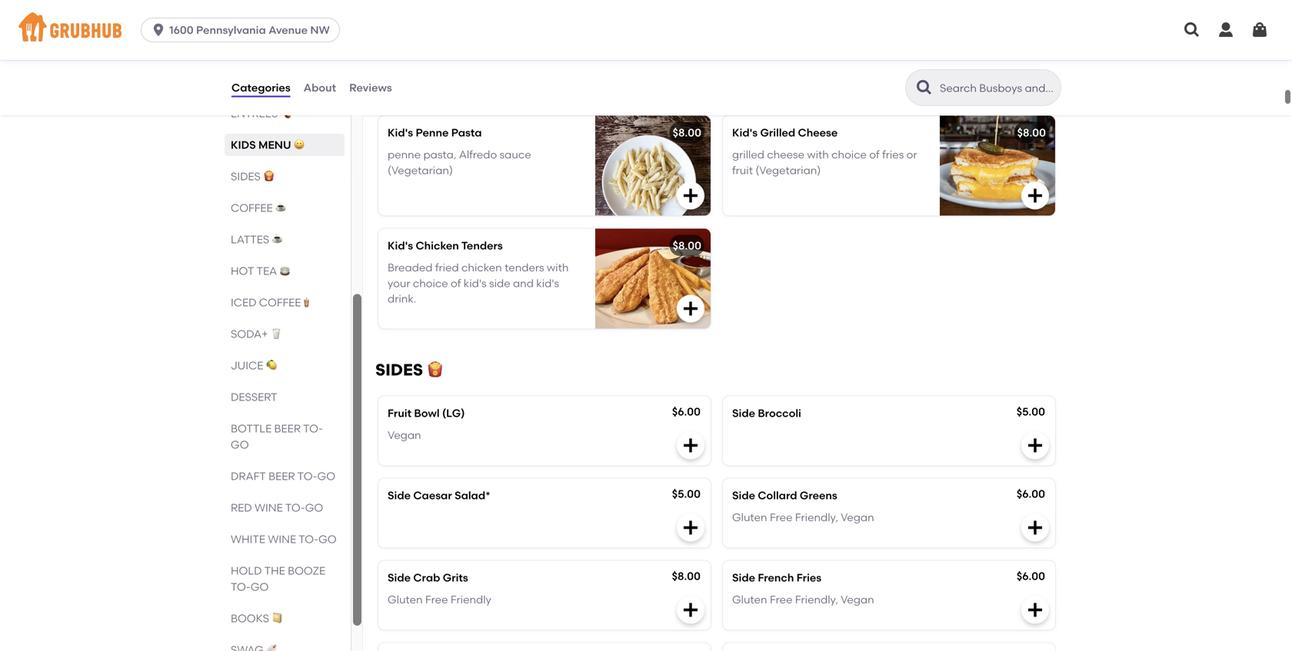 Task type: describe. For each thing, give the bounding box(es) containing it.
with inside grilled cheese with choice of fries or fruit (vegetarian)
[[808, 148, 829, 161]]

sauce
[[500, 148, 531, 161]]

hot
[[231, 265, 254, 278]]

1 vertical spatial menu
[[259, 139, 291, 152]]

side broccoli
[[733, 407, 802, 420]]

the
[[264, 565, 285, 578]]

red wine to-go
[[231, 502, 323, 515]]

side caesar salad*
[[388, 490, 491, 503]]

gluten for french
[[733, 594, 768, 607]]

1 vertical spatial sides
[[376, 361, 423, 380]]

1600 pennsylvania avenue nw
[[169, 23, 330, 37]]

0 horizontal spatial 😀
[[294, 139, 305, 152]]

categories button
[[231, 60, 291, 115]]

to- for white wine to-go
[[299, 533, 319, 546]]

iced
[[231, 296, 257, 309]]

soda+ 🥛
[[231, 328, 281, 341]]

fried
[[435, 261, 459, 274]]

kid's for kid's chicken tenders
[[388, 239, 413, 253]]

fries
[[797, 572, 822, 585]]

bottle
[[231, 422, 272, 436]]

$8.00 for grilled cheese with choice of fries or fruit (vegetarian)
[[1018, 126, 1047, 139]]

juice
[[231, 359, 263, 372]]

penne pasta, alfredo sauce (vegetarian)
[[388, 148, 531, 177]]

draft beer to-go
[[231, 470, 336, 483]]

white wine to-go
[[231, 533, 337, 546]]

1 horizontal spatial kids
[[376, 80, 415, 99]]

(lg)
[[442, 407, 465, 420]]

or
[[907, 148, 918, 161]]

hold
[[231, 565, 262, 578]]

hot tea 🍵
[[231, 265, 291, 278]]

books 📔
[[231, 613, 283, 626]]

entrees 🍗
[[231, 107, 291, 120]]

collard
[[758, 490, 798, 503]]

🍗
[[281, 107, 291, 120]]

side for side collard greens
[[733, 490, 756, 503]]

$5.00 for side broccoli
[[1017, 406, 1046, 419]]

1 horizontal spatial svg image
[[1184, 21, 1202, 39]]

tenders
[[462, 239, 503, 253]]

kid's for kid's grilled cheese
[[733, 126, 758, 139]]

side for side caesar salad*
[[388, 490, 411, 503]]

and
[[513, 277, 534, 290]]

kid's grilled cheese image
[[940, 116, 1056, 216]]

friendly, for greens
[[796, 511, 839, 524]]

breaded
[[388, 261, 433, 274]]

1600 pennsylvania avenue nw button
[[141, 18, 346, 42]]

0 vertical spatial kids menu 😀
[[376, 80, 489, 99]]

2 horizontal spatial svg image
[[1217, 21, 1236, 39]]

bottle beer to- go
[[231, 422, 323, 452]]

draft
[[231, 470, 266, 483]]

of inside "breaded fried chicken tenders with your choice of kid's side and kid's drink."
[[451, 277, 461, 290]]

chicken
[[416, 239, 459, 253]]

chicken
[[462, 261, 502, 274]]

books
[[231, 613, 269, 626]]

with inside "breaded fried chicken tenders with your choice of kid's side and kid's drink."
[[547, 261, 569, 274]]

of inside grilled cheese with choice of fries or fruit (vegetarian)
[[870, 148, 880, 161]]

go inside hold the booze to-go
[[251, 581, 269, 594]]

free for crab
[[426, 594, 448, 607]]

penne
[[416, 126, 449, 139]]

kid's penne pasta
[[388, 126, 482, 139]]

1 vertical spatial 🍟
[[427, 361, 443, 380]]

gluten free friendly, vegan for greens
[[733, 511, 875, 524]]

about button
[[303, 60, 337, 115]]

salad*
[[455, 490, 491, 503]]

about
[[304, 81, 336, 94]]

kid's for kid's penne pasta
[[388, 126, 413, 139]]

your
[[388, 277, 411, 290]]

svg image inside 1600 pennsylvania avenue nw button
[[151, 22, 166, 38]]

kid's chicken tenders image
[[596, 229, 711, 329]]

caesar
[[413, 490, 452, 503]]

crab
[[413, 572, 440, 585]]

🍵
[[280, 265, 291, 278]]

coffee🧋
[[259, 296, 312, 309]]

juice 🍋
[[231, 359, 277, 372]]

lattes ☕️
[[231, 233, 283, 246]]

fruit
[[733, 164, 753, 177]]

search icon image
[[916, 78, 934, 97]]

0 horizontal spatial kids menu 😀
[[231, 139, 305, 152]]

breaded fried chicken tenders with your choice of kid's side and kid's drink.
[[388, 261, 569, 306]]

0 horizontal spatial 🍟
[[263, 170, 274, 183]]

$6.00 for $5.00
[[1017, 488, 1046, 501]]

greens
[[800, 490, 838, 503]]

side for side french fries
[[733, 572, 756, 585]]

(vegetarian) inside penne pasta, alfredo sauce (vegetarian)
[[388, 164, 453, 177]]

0 vertical spatial vegan
[[388, 429, 421, 442]]

categories
[[232, 81, 291, 94]]

pasta
[[451, 126, 482, 139]]

to- for red wine to-go
[[285, 502, 305, 515]]

reviews button
[[349, 60, 393, 115]]

lattes
[[231, 233, 270, 246]]

gluten for collard
[[733, 511, 768, 524]]

$6.00 for $8.00
[[1017, 570, 1046, 583]]

🍋
[[266, 359, 277, 372]]

wine for red
[[255, 502, 283, 515]]

gluten free friendly, vegan for fries
[[733, 594, 875, 607]]

0 horizontal spatial sides
[[231, 170, 261, 183]]

0 vertical spatial $6.00
[[672, 406, 701, 419]]

grilled
[[761, 126, 796, 139]]



Task type: locate. For each thing, give the bounding box(es) containing it.
menu
[[419, 80, 469, 99], [259, 139, 291, 152]]

gluten down "crab"
[[388, 594, 423, 607]]

gluten free friendly, vegan down "greens"
[[733, 511, 875, 524]]

friendly,
[[796, 511, 839, 524], [796, 594, 839, 607]]

side
[[489, 277, 511, 290]]

1 vertical spatial $5.00
[[672, 488, 701, 501]]

☕️ right lattes
[[272, 233, 283, 246]]

go up red wine to-go
[[317, 470, 336, 483]]

2 vertical spatial $6.00
[[1017, 570, 1046, 583]]

$6.00
[[672, 406, 701, 419], [1017, 488, 1046, 501], [1017, 570, 1046, 583]]

free for french
[[770, 594, 793, 607]]

🍟
[[263, 170, 274, 183], [427, 361, 443, 380]]

side for side broccoli
[[733, 407, 756, 420]]

$5.00 for side caesar salad*
[[672, 488, 701, 501]]

side left caesar at the bottom
[[388, 490, 411, 503]]

of
[[870, 148, 880, 161], [451, 277, 461, 290]]

go up white wine to-go
[[305, 502, 323, 515]]

(vegetarian) down cheese in the right of the page
[[756, 164, 821, 177]]

with
[[808, 148, 829, 161], [547, 261, 569, 274]]

go for white wine to-go
[[319, 533, 337, 546]]

sides 🍟
[[231, 170, 274, 183], [376, 361, 443, 380]]

free down side collard greens
[[770, 511, 793, 524]]

gluten for crab
[[388, 594, 423, 607]]

kids up kid's penne pasta
[[376, 80, 415, 99]]

choice inside grilled cheese with choice of fries or fruit (vegetarian)
[[832, 148, 867, 161]]

main navigation navigation
[[0, 0, 1293, 60]]

with down 'cheese'
[[808, 148, 829, 161]]

1 vertical spatial wine
[[268, 533, 296, 546]]

go up the booze
[[319, 533, 337, 546]]

beer for draft
[[269, 470, 295, 483]]

friendly, down "greens"
[[796, 511, 839, 524]]

free down 'side crab grits'
[[426, 594, 448, 607]]

(vegetarian) down penne
[[388, 164, 453, 177]]

side french fries
[[733, 572, 822, 585]]

1 horizontal spatial kids menu 😀
[[376, 80, 489, 99]]

to- for draft beer to-go
[[298, 470, 317, 483]]

friendly
[[451, 594, 492, 607]]

1 vertical spatial 😀
[[294, 139, 305, 152]]

0 horizontal spatial of
[[451, 277, 461, 290]]

1 vertical spatial ☕️
[[272, 233, 283, 246]]

kid's down chicken
[[464, 277, 487, 290]]

side left the broccoli
[[733, 407, 756, 420]]

wine down red wine to-go
[[268, 533, 296, 546]]

entrees
[[231, 107, 278, 120]]

nw
[[310, 23, 330, 37]]

wine
[[255, 502, 283, 515], [268, 533, 296, 546]]

gluten free friendly
[[388, 594, 492, 607]]

kid's
[[464, 277, 487, 290], [537, 277, 560, 290]]

with right the tenders
[[547, 261, 569, 274]]

1 horizontal spatial sides
[[376, 361, 423, 380]]

kids menu 😀 down entrees 🍗
[[231, 139, 305, 152]]

kid's up penne
[[388, 126, 413, 139]]

side crab grits
[[388, 572, 468, 585]]

🥛
[[271, 328, 281, 341]]

svg image
[[1251, 21, 1270, 39], [151, 22, 166, 38], [682, 187, 700, 205], [1027, 187, 1045, 205], [682, 300, 700, 318], [682, 437, 700, 455], [1027, 437, 1045, 455], [682, 519, 700, 538], [682, 602, 700, 620], [1027, 602, 1045, 620]]

go inside bottle beer to- go
[[231, 439, 249, 452]]

0 horizontal spatial menu
[[259, 139, 291, 152]]

kid's up breaded
[[388, 239, 413, 253]]

to- up the booze
[[299, 533, 319, 546]]

gluten down collard
[[733, 511, 768, 524]]

pennsylvania
[[196, 23, 266, 37]]

choice inside "breaded fried chicken tenders with your choice of kid's side and kid's drink."
[[413, 277, 448, 290]]

french
[[758, 572, 794, 585]]

0 vertical spatial menu
[[419, 80, 469, 99]]

0 horizontal spatial kid's
[[464, 277, 487, 290]]

avenue
[[269, 23, 308, 37]]

grilled cheese with choice of fries or fruit (vegetarian)
[[733, 148, 918, 177]]

wine right red
[[255, 502, 283, 515]]

menu up kid's penne pasta
[[419, 80, 469, 99]]

coffee
[[231, 202, 273, 215]]

1 vertical spatial $6.00
[[1017, 488, 1046, 501]]

1 horizontal spatial of
[[870, 148, 880, 161]]

1 vertical spatial kids
[[231, 139, 256, 152]]

1 kid's from the left
[[464, 277, 487, 290]]

beer inside bottle beer to- go
[[274, 422, 301, 436]]

0 horizontal spatial svg image
[[1027, 519, 1045, 538]]

2 gluten free friendly, vegan from the top
[[733, 594, 875, 607]]

choice down fried
[[413, 277, 448, 290]]

svg image
[[1184, 21, 1202, 39], [1217, 21, 1236, 39], [1027, 519, 1045, 538]]

Search Busboys and Poets - 450 K search field
[[939, 81, 1057, 95]]

cheese
[[798, 126, 838, 139]]

0 vertical spatial 😀
[[473, 80, 489, 99]]

tenders
[[505, 261, 545, 274]]

beer for bottle
[[274, 422, 301, 436]]

sides 🍟 up coffee
[[231, 170, 274, 183]]

iced coffee🧋
[[231, 296, 312, 309]]

hold the booze to-go
[[231, 565, 326, 594]]

to- inside bottle beer to- go
[[303, 422, 323, 436]]

side left french
[[733, 572, 756, 585]]

of down fried
[[451, 277, 461, 290]]

1 vertical spatial gluten free friendly, vegan
[[733, 594, 875, 607]]

0 vertical spatial gluten free friendly, vegan
[[733, 511, 875, 524]]

1 horizontal spatial 😀
[[473, 80, 489, 99]]

🍟 up bowl
[[427, 361, 443, 380]]

0 vertical spatial $5.00
[[1017, 406, 1046, 419]]

☕️ for lattes ☕️
[[272, 233, 283, 246]]

side
[[733, 407, 756, 420], [388, 490, 411, 503], [733, 490, 756, 503], [388, 572, 411, 585], [733, 572, 756, 585]]

to- up red wine to-go
[[298, 470, 317, 483]]

free
[[770, 511, 793, 524], [426, 594, 448, 607], [770, 594, 793, 607]]

1 vertical spatial friendly,
[[796, 594, 839, 607]]

1 horizontal spatial menu
[[419, 80, 469, 99]]

kids menu 😀
[[376, 80, 489, 99], [231, 139, 305, 152]]

friendly, down fries
[[796, 594, 839, 607]]

kid's penne pasta image
[[596, 116, 711, 216]]

tea
[[257, 265, 277, 278]]

0 horizontal spatial $5.00
[[672, 488, 701, 501]]

kid's right and
[[537, 277, 560, 290]]

1600
[[169, 23, 194, 37]]

drink.
[[388, 293, 416, 306]]

2 kid's from the left
[[537, 277, 560, 290]]

0 horizontal spatial sides 🍟
[[231, 170, 274, 183]]

soda+
[[231, 328, 268, 341]]

free down side french fries
[[770, 594, 793, 607]]

fruit
[[388, 407, 412, 420]]

fruit bowl (lg)
[[388, 407, 465, 420]]

vegan for $8.00
[[841, 594, 875, 607]]

2 vertical spatial vegan
[[841, 594, 875, 607]]

go for bottle beer to- go
[[231, 439, 249, 452]]

😀 down about button
[[294, 139, 305, 152]]

gluten down french
[[733, 594, 768, 607]]

☕️ for coffee ☕️
[[275, 202, 286, 215]]

1 vertical spatial sides 🍟
[[376, 361, 443, 380]]

bowl
[[414, 407, 440, 420]]

0 vertical spatial sides 🍟
[[231, 170, 274, 183]]

beer right bottle
[[274, 422, 301, 436]]

0 horizontal spatial choice
[[413, 277, 448, 290]]

1 horizontal spatial (vegetarian)
[[756, 164, 821, 177]]

sides up coffee
[[231, 170, 261, 183]]

alfredo
[[459, 148, 497, 161]]

to- for bottle beer to- go
[[303, 422, 323, 436]]

choice down 'cheese'
[[832, 148, 867, 161]]

(vegetarian)
[[388, 164, 453, 177], [756, 164, 821, 177]]

1 horizontal spatial sides 🍟
[[376, 361, 443, 380]]

menu down 🍗
[[259, 139, 291, 152]]

0 vertical spatial with
[[808, 148, 829, 161]]

wine for white
[[268, 533, 296, 546]]

0 horizontal spatial (vegetarian)
[[388, 164, 453, 177]]

go
[[231, 439, 249, 452], [317, 470, 336, 483], [305, 502, 323, 515], [319, 533, 337, 546], [251, 581, 269, 594]]

booze
[[288, 565, 326, 578]]

kid's grilled cheese
[[733, 126, 838, 139]]

0 vertical spatial choice
[[832, 148, 867, 161]]

2 friendly, from the top
[[796, 594, 839, 607]]

0 vertical spatial beer
[[274, 422, 301, 436]]

go down hold at left bottom
[[251, 581, 269, 594]]

$8.00
[[673, 126, 702, 139], [1018, 126, 1047, 139], [673, 239, 702, 253], [672, 570, 701, 583]]

free for collard
[[770, 511, 793, 524]]

☕️
[[275, 202, 286, 215], [272, 233, 283, 246]]

0 vertical spatial sides
[[231, 170, 261, 183]]

0 vertical spatial 🍟
[[263, 170, 274, 183]]

side collard greens
[[733, 490, 838, 503]]

go for red wine to-go
[[305, 502, 323, 515]]

of left fries
[[870, 148, 880, 161]]

to-
[[303, 422, 323, 436], [298, 470, 317, 483], [285, 502, 305, 515], [299, 533, 319, 546], [231, 581, 251, 594]]

kids down 'entrees'
[[231, 139, 256, 152]]

fries
[[883, 148, 904, 161]]

reviews
[[349, 81, 392, 94]]

1 horizontal spatial 🍟
[[427, 361, 443, 380]]

gluten free friendly, vegan down fries
[[733, 594, 875, 607]]

to- up draft beer to-go
[[303, 422, 323, 436]]

1 vertical spatial vegan
[[841, 511, 875, 524]]

1 vertical spatial choice
[[413, 277, 448, 290]]

kid's up the grilled
[[733, 126, 758, 139]]

side for side crab grits
[[388, 572, 411, 585]]

side left "crab"
[[388, 572, 411, 585]]

coffee ☕️
[[231, 202, 286, 215]]

go for draft beer to-go
[[317, 470, 336, 483]]

1 vertical spatial beer
[[269, 470, 295, 483]]

sides 🍟 up the fruit
[[376, 361, 443, 380]]

beer up red wine to-go
[[269, 470, 295, 483]]

sides up the fruit
[[376, 361, 423, 380]]

white
[[231, 533, 265, 546]]

go down bottle
[[231, 439, 249, 452]]

$5.00
[[1017, 406, 1046, 419], [672, 488, 701, 501]]

1 horizontal spatial kid's
[[537, 277, 560, 290]]

1 friendly, from the top
[[796, 511, 839, 524]]

grilled
[[733, 148, 765, 161]]

1 (vegetarian) from the left
[[388, 164, 453, 177]]

kid's chicken tenders
[[388, 239, 503, 253]]

😀 up the pasta
[[473, 80, 489, 99]]

1 vertical spatial kids menu 😀
[[231, 139, 305, 152]]

🍟 up "coffee ☕️"
[[263, 170, 274, 183]]

(vegetarian) inside grilled cheese with choice of fries or fruit (vegetarian)
[[756, 164, 821, 177]]

grits
[[443, 572, 468, 585]]

1 horizontal spatial with
[[808, 148, 829, 161]]

0 vertical spatial of
[[870, 148, 880, 161]]

📔
[[272, 613, 283, 626]]

broccoli
[[758, 407, 802, 420]]

gluten
[[733, 511, 768, 524], [388, 594, 423, 607], [733, 594, 768, 607]]

pasta,
[[424, 148, 457, 161]]

red
[[231, 502, 252, 515]]

vegan for $5.00
[[841, 511, 875, 524]]

$8.00 for breaded fried chicken tenders with your choice of kid's side and kid's drink.
[[673, 239, 702, 253]]

0 vertical spatial ☕️
[[275, 202, 286, 215]]

to- inside hold the booze to-go
[[231, 581, 251, 594]]

☕️ right coffee
[[275, 202, 286, 215]]

cheese
[[767, 148, 805, 161]]

kids
[[376, 80, 415, 99], [231, 139, 256, 152]]

0 vertical spatial kids
[[376, 80, 415, 99]]

1 horizontal spatial $5.00
[[1017, 406, 1046, 419]]

choice
[[832, 148, 867, 161], [413, 277, 448, 290]]

1 gluten free friendly, vegan from the top
[[733, 511, 875, 524]]

to- up white wine to-go
[[285, 502, 305, 515]]

2 (vegetarian) from the left
[[756, 164, 821, 177]]

1 vertical spatial with
[[547, 261, 569, 274]]

penne
[[388, 148, 421, 161]]

0 vertical spatial wine
[[255, 502, 283, 515]]

friendly, for fries
[[796, 594, 839, 607]]

side left collard
[[733, 490, 756, 503]]

1 horizontal spatial choice
[[832, 148, 867, 161]]

dessert
[[231, 391, 277, 404]]

0 horizontal spatial with
[[547, 261, 569, 274]]

$8.00 for penne pasta, alfredo sauce (vegetarian)
[[673, 126, 702, 139]]

0 horizontal spatial kids
[[231, 139, 256, 152]]

kids menu 😀 up the penne
[[376, 80, 489, 99]]

1 vertical spatial of
[[451, 277, 461, 290]]

to- down hold at left bottom
[[231, 581, 251, 594]]

0 vertical spatial friendly,
[[796, 511, 839, 524]]



Task type: vqa. For each thing, say whether or not it's contained in the screenshot.
'Go' inside the Hold The Booze To-Go
yes



